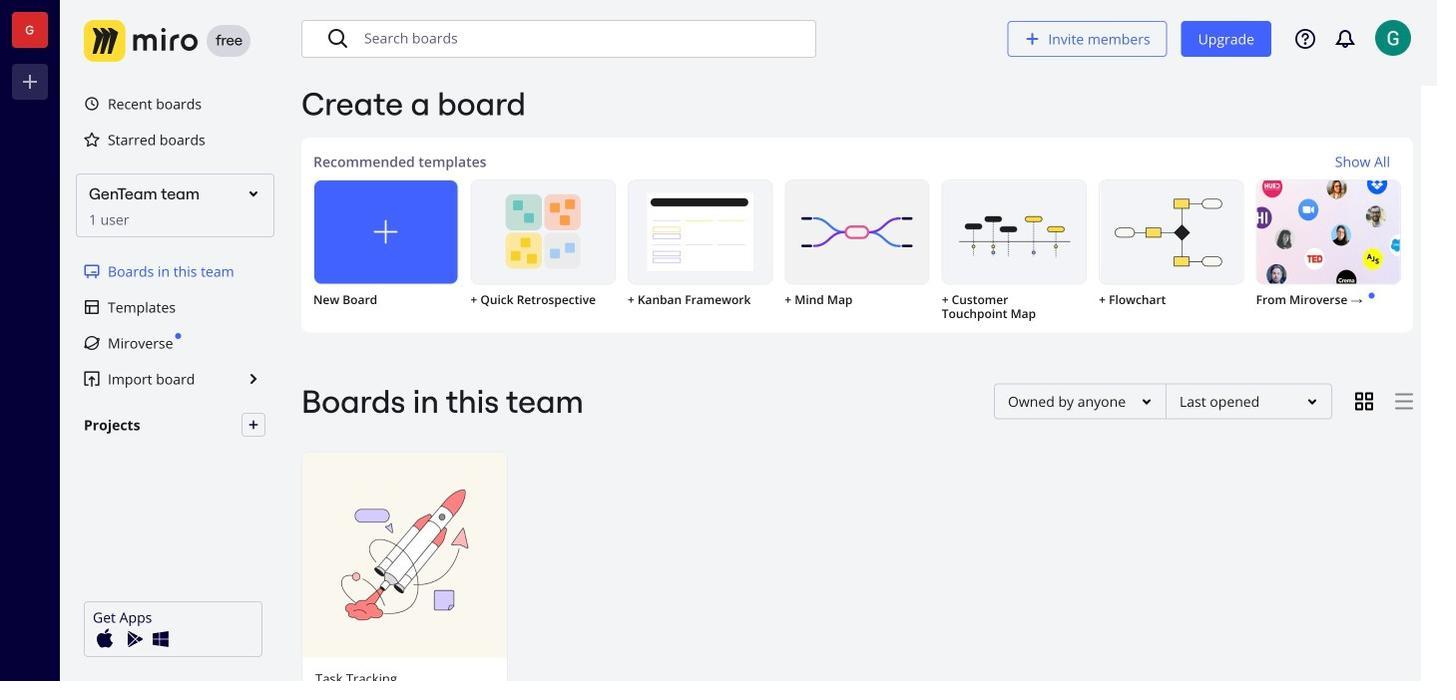 Task type: vqa. For each thing, say whether or not it's contained in the screenshot.
learning center 'icon'
yes



Task type: describe. For each thing, give the bounding box(es) containing it.
current team section region
[[72, 254, 278, 397]]

user menu: generic name image
[[1376, 20, 1412, 56]]



Task type: locate. For each thing, give the bounding box(es) containing it.
Search boards text field
[[364, 21, 802, 57]]

switch to genteam team image
[[12, 12, 48, 48]]

feed image
[[1334, 27, 1358, 51]]

spagx image
[[84, 132, 100, 148], [248, 419, 260, 431], [467, 467, 491, 491], [473, 666, 501, 682]]

learning center image
[[1296, 29, 1316, 49]]

img image
[[84, 20, 198, 62], [93, 628, 117, 652], [121, 628, 145, 652], [149, 628, 173, 652]]

spagx image
[[326, 27, 350, 51], [84, 96, 100, 112], [374, 220, 398, 244], [84, 300, 100, 315], [84, 335, 100, 351], [84, 371, 100, 387]]



